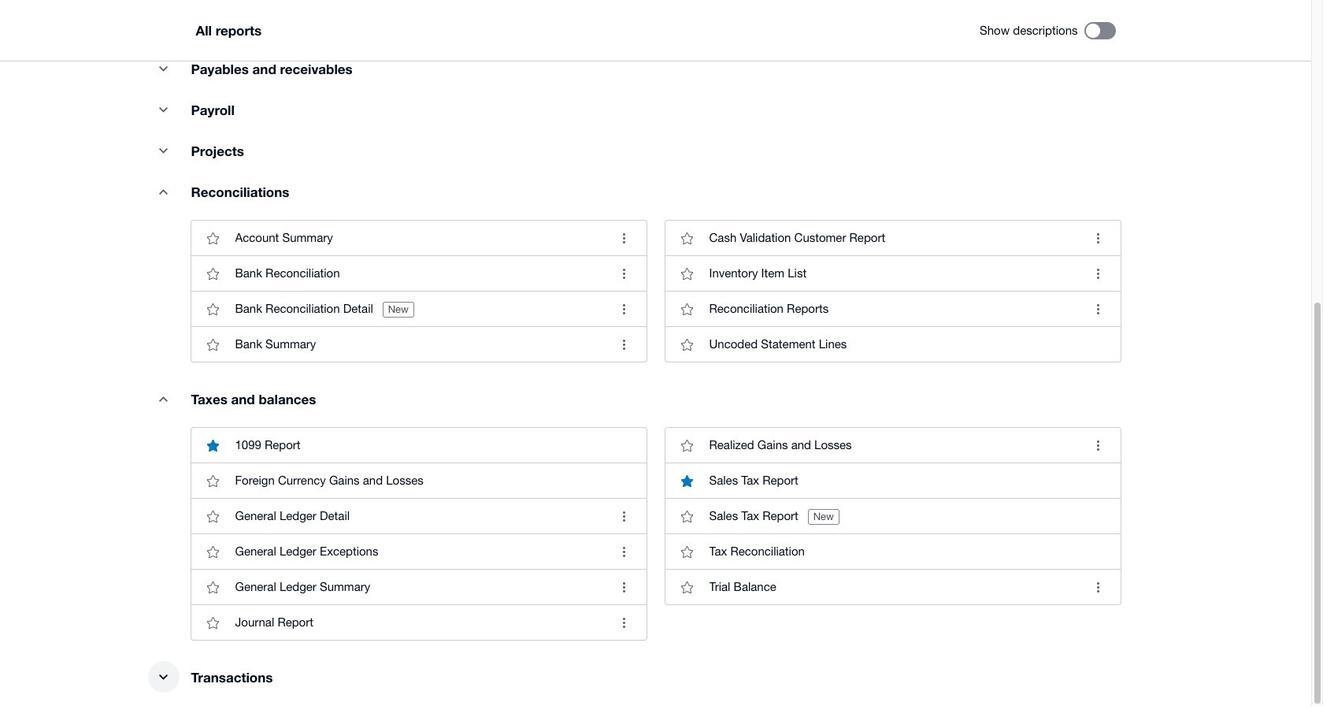 Task type: vqa. For each thing, say whether or not it's contained in the screenshot.
1st More Options icon from the top
yes



Task type: locate. For each thing, give the bounding box(es) containing it.
expand report group image
[[148, 383, 179, 415]]

2 favorite image from the top
[[197, 293, 229, 325]]

5 favorite image from the top
[[197, 607, 229, 638]]

collapse report group image
[[148, 53, 179, 84], [148, 94, 179, 125], [148, 661, 179, 693]]

favorite image
[[197, 258, 229, 289], [197, 465, 229, 497], [197, 536, 229, 568], [197, 571, 229, 603], [197, 607, 229, 638]]

4 more options image from the top
[[1083, 430, 1115, 461]]

0 vertical spatial collapse report group image
[[148, 53, 179, 84]]

3 collapse report group image from the top
[[148, 661, 179, 693]]

2 vertical spatial collapse report group image
[[148, 661, 179, 693]]

3 more options image from the top
[[1083, 293, 1115, 325]]

more options image
[[1083, 222, 1115, 254], [1083, 258, 1115, 289], [1083, 293, 1115, 325], [1083, 430, 1115, 461], [1083, 571, 1115, 603]]

favorite image
[[197, 222, 229, 254], [197, 293, 229, 325], [197, 329, 229, 360], [197, 501, 229, 532]]

remove favorite image
[[197, 430, 229, 461]]

1 vertical spatial collapse report group image
[[148, 94, 179, 125]]

3 favorite image from the top
[[197, 536, 229, 568]]

2 more options image from the top
[[1083, 258, 1115, 289]]

expand report group image
[[148, 176, 179, 207]]

5 more options image from the top
[[1083, 571, 1115, 603]]

2 collapse report group image from the top
[[148, 94, 179, 125]]



Task type: describe. For each thing, give the bounding box(es) containing it.
1 collapse report group image from the top
[[148, 53, 179, 84]]

1 favorite image from the top
[[197, 222, 229, 254]]

collapse report group image
[[148, 135, 179, 166]]

4 favorite image from the top
[[197, 571, 229, 603]]

2 favorite image from the top
[[197, 465, 229, 497]]

1 favorite image from the top
[[197, 258, 229, 289]]

4 favorite image from the top
[[197, 501, 229, 532]]

3 favorite image from the top
[[197, 329, 229, 360]]

1 more options image from the top
[[1083, 222, 1115, 254]]



